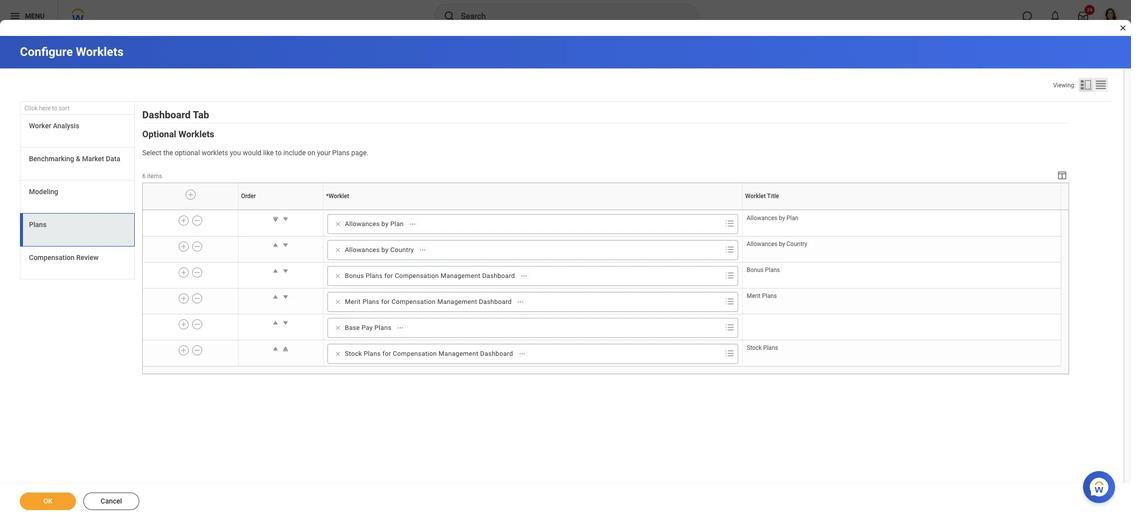 Task type: describe. For each thing, give the bounding box(es) containing it.
on
[[308, 149, 315, 157]]

plus image for 2nd minus icon from the bottom of the 'optional worklets' group
[[180, 320, 187, 329]]

order for order
[[241, 193, 256, 200]]

search image
[[443, 10, 455, 22]]

click
[[24, 105, 37, 112]]

allowances inside "option"
[[345, 220, 380, 228]]

management for stock plans for compensation management dashboard
[[439, 350, 479, 357]]

plans inside base pay plans element
[[375, 324, 392, 331]]

plus image for merit plans for compensation management dashboard's minus icon
[[180, 294, 187, 303]]

bonus for bonus plans for compensation management dashboard
[[345, 272, 364, 280]]

1 horizontal spatial allowances by plan
[[747, 215, 798, 222]]

x small image for allowances by country
[[333, 245, 343, 255]]

stock for stock plans for compensation management dashboard
[[345, 350, 362, 357]]

dashboard for bonus plans for compensation management dashboard
[[482, 272, 515, 280]]

minus image for allowances by country
[[194, 242, 201, 251]]

worklets
[[202, 149, 228, 157]]

row element containing bonus plans for compensation management dashboard
[[143, 262, 1061, 288]]

x small image for base pay plans
[[333, 323, 343, 333]]

merit plans
[[747, 292, 777, 299]]

optional worklets
[[142, 129, 214, 139]]

tab
[[193, 109, 209, 121]]

to inside popup button
[[52, 105, 57, 112]]

2 minus image from the top
[[194, 268, 201, 277]]

allowances by country, press delete to clear value. option
[[331, 244, 431, 256]]

row element containing allowances by plan
[[143, 211, 1061, 236]]

would
[[243, 149, 261, 157]]

caret up image for 2nd minus icon from the bottom of the 'optional worklets' group
[[271, 318, 281, 328]]

modeling
[[29, 188, 58, 196]]

stock plans for compensation management dashboard element
[[345, 349, 513, 358]]

caret down image for bonus
[[281, 266, 291, 276]]

viewing:
[[1053, 82, 1076, 89]]

merit plans for compensation management dashboard element
[[345, 297, 512, 306]]

by up bonus plans
[[779, 241, 785, 248]]

merit for merit plans for compensation management dashboard
[[345, 298, 361, 305]]

plus image for allowances by plan
[[180, 216, 187, 225]]

management for bonus plans for compensation management dashboard
[[441, 272, 480, 280]]

base pay plans element
[[345, 323, 392, 332]]

compensation for bonus
[[395, 272, 439, 280]]

for for stock
[[383, 350, 391, 357]]

worker analysis
[[29, 122, 79, 130]]

base pay plans, press delete to clear value. option
[[331, 322, 409, 334]]

you
[[230, 149, 241, 157]]

1 horizontal spatial plan
[[787, 215, 798, 222]]

6
[[142, 173, 146, 180]]

base
[[345, 324, 360, 331]]

prompts image for stock plans for compensation management dashboard
[[724, 347, 736, 359]]

by inside "option"
[[382, 220, 389, 228]]

stock plans for compensation management dashboard, press delete to clear value. option
[[331, 348, 531, 360]]

related actions image for base pay plans
[[397, 324, 404, 331]]

x small image for merit plans for compensation management dashboard
[[333, 297, 343, 307]]

allowances inside option
[[345, 246, 380, 254]]

here
[[39, 105, 51, 112]]

&
[[76, 155, 80, 163]]

worker
[[29, 122, 51, 130]]

base pay plans
[[345, 324, 392, 331]]

plus image for minus icon corresponding to stock plans for compensation management dashboard
[[180, 346, 187, 355]]

allowances down worklet title
[[747, 215, 778, 222]]

optional worklets group
[[142, 128, 1069, 374]]

Toggle to List Detail view radio
[[1079, 78, 1093, 92]]

related actions image for stock plans for compensation management dashboard
[[519, 350, 526, 357]]

bonus for bonus plans
[[747, 267, 764, 274]]

allowances by country element
[[345, 246, 414, 255]]

minus image for stock plans for compensation management dashboard
[[194, 346, 201, 355]]

dashboard for merit plans for compensation management dashboard
[[479, 298, 512, 305]]

caret up image for minus icon corresponding to stock plans for compensation management dashboard
[[271, 344, 281, 354]]

prompts image for allowances by plan
[[724, 218, 736, 230]]

4 minus image from the top
[[194, 320, 201, 329]]

merit plans for compensation management dashboard
[[345, 298, 512, 305]]

notifications large image
[[1050, 11, 1060, 21]]

bonus plans for compensation management dashboard element
[[345, 272, 515, 281]]

compensation for merit
[[392, 298, 436, 305]]

row element containing stock plans for compensation management dashboard
[[143, 340, 1061, 366]]

pay
[[362, 324, 373, 331]]

cancel button
[[83, 493, 139, 510]]

plans inside list box
[[29, 221, 46, 229]]

* worklet
[[326, 193, 349, 200]]

benchmarking & market data
[[29, 155, 120, 163]]

order for order worklet worklet title
[[280, 210, 281, 210]]

configure worklets dialog
[[0, 0, 1131, 519]]

configure
[[20, 45, 73, 59]]

prompts image
[[724, 244, 736, 256]]

plans for merit plans for compensation management dashboard
[[363, 298, 379, 305]]

ok
[[43, 497, 53, 505]]

x small image for bonus plans for compensation management dashboard
[[333, 271, 343, 281]]

caret bottom image
[[271, 214, 281, 224]]

merit plans for compensation management dashboard, press delete to clear value. option
[[331, 296, 529, 308]]

merit for merit plans
[[747, 292, 761, 299]]

items
[[147, 173, 162, 180]]

compensation review
[[29, 254, 99, 262]]

bonus plans for compensation management dashboard, press delete to clear value. option
[[331, 270, 533, 282]]

minus image for merit plans for compensation management dashboard
[[194, 294, 201, 303]]

dashboard tab
[[142, 109, 209, 121]]

configure worklets
[[20, 45, 124, 59]]

benchmarking
[[29, 155, 74, 163]]

ok button
[[20, 493, 76, 510]]

plus image for bonus plans for compensation management dashboard
[[180, 268, 187, 277]]

allowances by country inside option
[[345, 246, 414, 254]]

caret down image for allowances by country
[[281, 240, 291, 250]]

close configure worklets image
[[1119, 24, 1127, 32]]

click to view/edit grid preferences image
[[1057, 170, 1068, 181]]

configure worklets main content
[[0, 36, 1131, 519]]

bonus plans for compensation management dashboard
[[345, 272, 515, 280]]

for for merit
[[381, 298, 390, 305]]



Task type: locate. For each thing, give the bounding box(es) containing it.
1 vertical spatial caret up image
[[271, 344, 281, 354]]

cancel
[[101, 497, 122, 505]]

2 vertical spatial management
[[439, 350, 479, 357]]

3 caret down image from the top
[[281, 318, 291, 328]]

allowances by country down allowances by plan, press delete to clear value. "option"
[[345, 246, 414, 254]]

related actions image
[[409, 221, 416, 228], [419, 246, 426, 253], [521, 272, 528, 279], [517, 298, 524, 305]]

0 vertical spatial order
[[241, 193, 256, 200]]

6 items
[[142, 173, 162, 180]]

1 horizontal spatial worklets
[[179, 129, 214, 139]]

5 x small image from the top
[[333, 349, 343, 359]]

optional worklets button
[[142, 129, 214, 139]]

allowances by country
[[747, 241, 807, 248], [345, 246, 414, 254]]

0 horizontal spatial order
[[241, 193, 256, 200]]

0 vertical spatial caret up image
[[271, 240, 281, 250]]

management
[[441, 272, 480, 280], [437, 298, 477, 305], [439, 350, 479, 357]]

allowances
[[747, 215, 778, 222], [345, 220, 380, 228], [747, 241, 778, 248], [345, 246, 380, 254]]

allowances by plan
[[747, 215, 798, 222], [345, 220, 404, 228]]

0 vertical spatial for
[[384, 272, 393, 280]]

allowances by plan inside "option"
[[345, 220, 404, 228]]

4 prompts image from the top
[[724, 321, 736, 333]]

3 plus image from the top
[[180, 268, 187, 277]]

caret down image down caret bottom image
[[281, 240, 291, 250]]

dashboard for stock plans for compensation management dashboard
[[480, 350, 513, 357]]

plans
[[332, 149, 350, 157], [29, 221, 46, 229], [765, 267, 780, 274], [366, 272, 383, 280], [762, 292, 777, 299], [363, 298, 379, 305], [375, 324, 392, 331], [763, 344, 778, 351], [364, 350, 381, 357]]

like
[[263, 149, 274, 157]]

row element containing order
[[143, 183, 1063, 210]]

related actions image inside "bonus plans for compensation management dashboard, press delete to clear value." option
[[521, 272, 528, 279]]

click here to sort
[[24, 105, 69, 112]]

plans inside stock plans for compensation management dashboard element
[[364, 350, 381, 357]]

allowances up bonus plans
[[747, 241, 778, 248]]

management inside option
[[439, 350, 479, 357]]

related actions image
[[397, 324, 404, 331], [519, 350, 526, 357]]

0 horizontal spatial to
[[52, 105, 57, 112]]

2 caret down image from the top
[[281, 292, 291, 302]]

4 x small image from the top
[[333, 323, 343, 333]]

0 horizontal spatial allowances by plan
[[345, 220, 404, 228]]

allowances by plan up allowances by country element
[[345, 220, 404, 228]]

caret down image for allowances by plan
[[281, 214, 291, 224]]

0 horizontal spatial country
[[390, 246, 414, 254]]

plan
[[787, 215, 798, 222], [390, 220, 404, 228]]

0 horizontal spatial worklets
[[76, 45, 124, 59]]

1 horizontal spatial stock
[[747, 344, 762, 351]]

by down worklet title
[[779, 215, 785, 222]]

caret down image
[[281, 266, 291, 276], [281, 292, 291, 302], [281, 318, 291, 328]]

1 horizontal spatial order
[[280, 210, 281, 210]]

for inside option
[[383, 350, 391, 357]]

title
[[767, 193, 779, 200], [902, 210, 903, 210]]

plans inside bonus plans for compensation management dashboard element
[[366, 272, 383, 280]]

worklets for configure worklets
[[76, 45, 124, 59]]

0 vertical spatial caret down image
[[281, 214, 291, 224]]

1 caret down image from the top
[[281, 266, 291, 276]]

management for merit plans for compensation management dashboard
[[437, 298, 477, 305]]

x small image inside merit plans for compensation management dashboard, press delete to clear value. option
[[333, 297, 343, 307]]

x small image for stock plans for compensation management dashboard
[[333, 349, 343, 359]]

optional
[[142, 129, 176, 139]]

0 horizontal spatial plan
[[390, 220, 404, 228]]

for up base pay plans, press delete to clear value. option
[[381, 298, 390, 305]]

allowances by country up bonus plans
[[747, 241, 807, 248]]

order column header
[[238, 210, 323, 211]]

row element containing allowances by country
[[143, 236, 1061, 262]]

4 row element from the top
[[143, 262, 1061, 288]]

1 caret up image from the top
[[271, 318, 281, 328]]

2 plus image from the top
[[180, 242, 187, 251]]

list box inside configure worklets main content
[[20, 115, 135, 280]]

select the optional worklets you would like to include on your plans page.
[[142, 149, 369, 157]]

1 horizontal spatial title
[[902, 210, 903, 210]]

1 vertical spatial to
[[275, 149, 282, 157]]

merit down bonus plans
[[747, 292, 761, 299]]

worklets for optional worklets
[[179, 129, 214, 139]]

related actions image for bonus plans for compensation management dashboard
[[521, 272, 528, 279]]

order
[[241, 193, 256, 200], [280, 210, 281, 210]]

dashboard inside merit plans for compensation management dashboard element
[[479, 298, 512, 305]]

0 vertical spatial caret up image
[[271, 318, 281, 328]]

workday assistant region
[[1083, 467, 1119, 503]]

caret up image for merit
[[271, 292, 281, 302]]

1 plus image from the top
[[180, 216, 187, 225]]

for for bonus
[[384, 272, 393, 280]]

0 horizontal spatial bonus
[[345, 272, 364, 280]]

row element containing base pay plans
[[143, 314, 1061, 340]]

for down allowances by country, press delete to clear value. option
[[384, 272, 393, 280]]

merit inside option
[[345, 298, 361, 305]]

compensation inside navigation pane region
[[29, 254, 75, 262]]

list box containing worker analysis
[[20, 115, 135, 280]]

related actions image for allowances by plan
[[409, 221, 416, 228]]

2 caret down image from the top
[[281, 240, 291, 250]]

1 prompts image from the top
[[724, 218, 736, 230]]

sort
[[59, 105, 69, 112]]

minus image
[[194, 216, 201, 225]]

dashboard
[[142, 109, 191, 121], [482, 272, 515, 280], [479, 298, 512, 305], [480, 350, 513, 357]]

1 horizontal spatial related actions image
[[519, 350, 526, 357]]

prompts image
[[724, 218, 736, 230], [724, 270, 736, 282], [724, 295, 736, 307], [724, 321, 736, 333], [724, 347, 736, 359]]

profile logan mcneil element
[[1097, 5, 1125, 27]]

6 row element from the top
[[143, 314, 1061, 340]]

bonus inside option
[[345, 272, 364, 280]]

caret up image for allowances
[[271, 240, 281, 250]]

1 vertical spatial title
[[902, 210, 903, 210]]

caret down image down order column header
[[281, 214, 291, 224]]

to inside 'optional worklets' group
[[275, 149, 282, 157]]

market
[[82, 155, 104, 163]]

x small image
[[333, 219, 343, 229]]

plus image
[[187, 190, 194, 199], [180, 294, 187, 303], [180, 320, 187, 329], [180, 346, 187, 355]]

stock inside option
[[345, 350, 362, 357]]

1 horizontal spatial bonus
[[747, 267, 764, 274]]

caret down image for base
[[281, 318, 291, 328]]

5 minus image from the top
[[194, 346, 201, 355]]

for
[[384, 272, 393, 280], [381, 298, 390, 305], [383, 350, 391, 357]]

compensation for stock
[[393, 350, 437, 357]]

caret up image
[[271, 240, 281, 250], [271, 266, 281, 276], [271, 292, 281, 302]]

x small image inside allowances by country, press delete to clear value. option
[[333, 245, 343, 255]]

1 row element from the top
[[143, 183, 1063, 210]]

allowances by plan, press delete to clear value. option
[[331, 218, 421, 230]]

3 row element from the top
[[143, 236, 1061, 262]]

optional
[[175, 149, 200, 157]]

0 vertical spatial related actions image
[[397, 324, 404, 331]]

list box
[[20, 115, 135, 280]]

viewing: option group
[[1053, 78, 1111, 94]]

select
[[142, 149, 161, 157]]

bonus
[[747, 267, 764, 274], [345, 272, 364, 280]]

Toggle to Grid view radio
[[1094, 78, 1108, 92]]

0 vertical spatial worklets
[[76, 45, 124, 59]]

5 prompts image from the top
[[724, 347, 736, 359]]

page.
[[351, 149, 369, 157]]

related actions image for allowances by country
[[419, 246, 426, 253]]

worklet
[[329, 193, 349, 200], [745, 193, 766, 200], [532, 210, 534, 210], [900, 210, 902, 210]]

prompts image for base pay plans
[[724, 321, 736, 333]]

1 horizontal spatial allowances by country
[[747, 241, 807, 248]]

x small image inside "bonus plans for compensation management dashboard, press delete to clear value." option
[[333, 271, 343, 281]]

country inside option
[[390, 246, 414, 254]]

worklets
[[76, 45, 124, 59], [179, 129, 214, 139]]

*
[[326, 193, 329, 200]]

related actions image inside base pay plans, press delete to clear value. option
[[397, 324, 404, 331]]

2 vertical spatial caret down image
[[281, 318, 291, 328]]

inbox large image
[[1078, 11, 1088, 21]]

plans for bonus plans for compensation management dashboard
[[366, 272, 383, 280]]

prompts image for merit plans for compensation management dashboard
[[724, 295, 736, 307]]

0 vertical spatial plus image
[[180, 216, 187, 225]]

5 row element from the top
[[143, 288, 1061, 314]]

0 horizontal spatial stock
[[345, 350, 362, 357]]

compensation
[[29, 254, 75, 262], [395, 272, 439, 280], [392, 298, 436, 305], [393, 350, 437, 357]]

caret down image
[[281, 214, 291, 224], [281, 240, 291, 250]]

to
[[52, 105, 57, 112], [275, 149, 282, 157]]

caret top image
[[281, 344, 291, 354]]

compensation inside option
[[393, 350, 437, 357]]

by down allowances by plan, press delete to clear value. "option"
[[382, 246, 389, 254]]

1 vertical spatial related actions image
[[519, 350, 526, 357]]

0 vertical spatial caret down image
[[281, 266, 291, 276]]

review
[[76, 254, 99, 262]]

prompts image for bonus plans for compensation management dashboard
[[724, 270, 736, 282]]

1 x small image from the top
[[333, 245, 343, 255]]

stock plans for compensation management dashboard
[[345, 350, 513, 357]]

1 vertical spatial worklets
[[179, 129, 214, 139]]

plans for merit plans
[[762, 292, 777, 299]]

related actions image inside merit plans for compensation management dashboard, press delete to clear value. option
[[517, 298, 524, 305]]

1 vertical spatial caret down image
[[281, 292, 291, 302]]

1 horizontal spatial to
[[275, 149, 282, 157]]

0 vertical spatial title
[[767, 193, 779, 200]]

0 horizontal spatial related actions image
[[397, 324, 404, 331]]

related actions image inside allowances by country, press delete to clear value. option
[[419, 246, 426, 253]]

to right like
[[275, 149, 282, 157]]

worklet title column header
[[743, 210, 1061, 211]]

1 vertical spatial caret down image
[[281, 240, 291, 250]]

dashboard inside bonus plans for compensation management dashboard element
[[482, 272, 515, 280]]

data
[[106, 155, 120, 163]]

include
[[283, 149, 306, 157]]

by inside option
[[382, 246, 389, 254]]

your
[[317, 149, 331, 157]]

3 minus image from the top
[[194, 294, 201, 303]]

allowances by plan element
[[345, 220, 404, 229]]

bonus plans
[[747, 267, 780, 274]]

1 vertical spatial for
[[381, 298, 390, 305]]

3 prompts image from the top
[[724, 295, 736, 307]]

1 horizontal spatial country
[[787, 241, 807, 248]]

0 vertical spatial to
[[52, 105, 57, 112]]

the
[[163, 149, 173, 157]]

2 x small image from the top
[[333, 271, 343, 281]]

2 vertical spatial plus image
[[180, 268, 187, 277]]

plus image
[[180, 216, 187, 225], [180, 242, 187, 251], [180, 268, 187, 277]]

1 vertical spatial management
[[437, 298, 477, 305]]

stock
[[747, 344, 762, 351], [345, 350, 362, 357]]

2 caret up image from the top
[[271, 266, 281, 276]]

1 vertical spatial plus image
[[180, 242, 187, 251]]

by up allowances by country, press delete to clear value. option
[[382, 220, 389, 228]]

0 horizontal spatial allowances by country
[[345, 246, 414, 254]]

allowances down allowances by plan element
[[345, 246, 380, 254]]

0 horizontal spatial title
[[767, 193, 779, 200]]

worklets inside group
[[179, 129, 214, 139]]

related actions image inside stock plans for compensation management dashboard, press delete to clear value. option
[[519, 350, 526, 357]]

row element containing merit plans for compensation management dashboard
[[143, 288, 1061, 314]]

3 x small image from the top
[[333, 297, 343, 307]]

merit
[[747, 292, 761, 299], [345, 298, 361, 305]]

related actions image for merit plans for compensation management dashboard
[[517, 298, 524, 305]]

1 caret up image from the top
[[271, 240, 281, 250]]

2 vertical spatial caret up image
[[271, 292, 281, 302]]

to left the sort
[[52, 105, 57, 112]]

for down base pay plans, press delete to clear value. option
[[383, 350, 391, 357]]

stock plans
[[747, 344, 778, 351]]

row element
[[143, 183, 1063, 210], [143, 211, 1061, 236], [143, 236, 1061, 262], [143, 262, 1061, 288], [143, 288, 1061, 314], [143, 314, 1061, 340], [143, 340, 1061, 366]]

worklet column header
[[323, 210, 743, 211]]

analysis
[[53, 122, 79, 130]]

bonus up merit plans on the bottom
[[747, 267, 764, 274]]

order up order column header
[[241, 193, 256, 200]]

2 row element from the top
[[143, 211, 1061, 236]]

allowances right x small image
[[345, 220, 380, 228]]

plans for bonus plans
[[765, 267, 780, 274]]

order worklet worklet title
[[280, 210, 903, 210]]

plans for stock plans
[[763, 344, 778, 351]]

allowances by plan down worklet title
[[747, 215, 798, 222]]

country
[[787, 241, 807, 248], [390, 246, 414, 254]]

stock for stock plans
[[747, 344, 762, 351]]

click here to sort button
[[20, 102, 135, 115]]

by
[[779, 215, 785, 222], [382, 220, 389, 228], [779, 241, 785, 248], [382, 246, 389, 254]]

plans inside merit plans for compensation management dashboard element
[[363, 298, 379, 305]]

bonus down allowances by country element
[[345, 272, 364, 280]]

0 vertical spatial management
[[441, 272, 480, 280]]

3 caret up image from the top
[[271, 292, 281, 302]]

1 minus image from the top
[[194, 242, 201, 251]]

plans for stock plans for compensation management dashboard
[[364, 350, 381, 357]]

navigation pane region
[[20, 102, 135, 282]]

7 row element from the top
[[143, 340, 1061, 366]]

1 vertical spatial caret up image
[[271, 266, 281, 276]]

minus image
[[194, 242, 201, 251], [194, 268, 201, 277], [194, 294, 201, 303], [194, 320, 201, 329], [194, 346, 201, 355]]

1 horizontal spatial merit
[[747, 292, 761, 299]]

1 vertical spatial order
[[280, 210, 281, 210]]

1 caret down image from the top
[[281, 214, 291, 224]]

dashboard inside stock plans for compensation management dashboard element
[[480, 350, 513, 357]]

0 horizontal spatial merit
[[345, 298, 361, 305]]

2 caret up image from the top
[[271, 344, 281, 354]]

caret up image
[[271, 318, 281, 328], [271, 344, 281, 354]]

order up caret bottom image
[[280, 210, 281, 210]]

2 vertical spatial for
[[383, 350, 391, 357]]

x small image
[[333, 245, 343, 255], [333, 271, 343, 281], [333, 297, 343, 307], [333, 323, 343, 333], [333, 349, 343, 359]]

merit up base
[[345, 298, 361, 305]]

plan inside allowances by plan element
[[390, 220, 404, 228]]

2 prompts image from the top
[[724, 270, 736, 282]]

worklet title
[[745, 193, 779, 200]]



Task type: vqa. For each thing, say whether or not it's contained in the screenshot.


